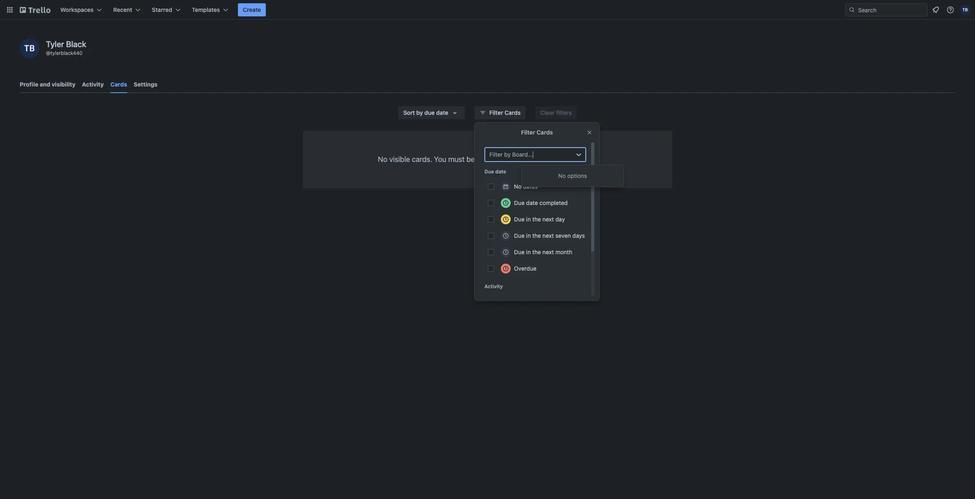 Task type: describe. For each thing, give the bounding box(es) containing it.
0 horizontal spatial tyler black (tylerblack440) image
[[20, 39, 39, 58]]

no options
[[558, 172, 587, 179]]

1 horizontal spatial tyler black (tylerblack440) image
[[961, 5, 970, 15]]

board...
[[512, 151, 533, 158]]

it
[[541, 155, 545, 164]]

due in the next month
[[514, 249, 572, 256]]

2 vertical spatial filter
[[489, 151, 503, 158]]

date for due date
[[495, 169, 506, 175]]

overdue
[[514, 265, 537, 272]]

must
[[448, 155, 465, 164]]

next for month
[[543, 249, 554, 256]]

templates button
[[187, 3, 233, 16]]

starred button
[[147, 3, 185, 16]]

here.
[[581, 155, 597, 164]]

@
[[46, 50, 50, 56]]

create
[[243, 6, 261, 13]]

1 to from the left
[[500, 155, 506, 164]]

profile
[[20, 81, 38, 88]]

next for seven
[[543, 232, 554, 239]]

recent button
[[108, 3, 145, 16]]

completed
[[540, 199, 568, 206]]

dates
[[523, 183, 538, 190]]

due for due in the next day
[[514, 216, 525, 223]]

0 vertical spatial activity
[[82, 81, 104, 88]]

due for due in the next month
[[514, 249, 525, 256]]

no dates
[[514, 183, 538, 190]]

the for seven
[[532, 232, 541, 239]]

tyler black @ tylerblack440
[[46, 39, 86, 56]]

and
[[40, 81, 50, 88]]

date for due date completed
[[526, 199, 538, 206]]

tyler
[[46, 39, 64, 49]]

filters
[[556, 109, 572, 116]]

due for due in the next seven days
[[514, 232, 525, 239]]

no for no dates
[[514, 183, 522, 190]]

due date
[[485, 169, 506, 175]]

no visible cards. you must be added to a card for it to appear here.
[[378, 155, 597, 164]]

search image
[[849, 7, 855, 13]]

sort by due date
[[403, 109, 448, 116]]

filter cards button
[[475, 106, 526, 119]]

added
[[477, 155, 498, 164]]

day
[[556, 216, 565, 223]]



Task type: locate. For each thing, give the bounding box(es) containing it.
back to home image
[[20, 3, 50, 16]]

card
[[514, 155, 528, 164]]

no left options
[[558, 172, 566, 179]]

3 the from the top
[[532, 249, 541, 256]]

visibility
[[52, 81, 75, 88]]

0 horizontal spatial filter cards
[[489, 109, 521, 116]]

cards
[[110, 81, 127, 88], [505, 109, 521, 116], [537, 129, 553, 136]]

due for due date completed
[[514, 199, 525, 206]]

date inside dropdown button
[[436, 109, 448, 116]]

visible
[[389, 155, 410, 164]]

Search field
[[855, 4, 927, 16]]

sort
[[403, 109, 415, 116]]

1 the from the top
[[532, 216, 541, 223]]

2 in from the top
[[526, 232, 531, 239]]

by
[[416, 109, 423, 116], [504, 151, 511, 158]]

1 vertical spatial the
[[532, 232, 541, 239]]

starred
[[152, 6, 172, 13]]

0 vertical spatial by
[[416, 109, 423, 116]]

1 vertical spatial date
[[495, 169, 506, 175]]

3 next from the top
[[543, 249, 554, 256]]

0 horizontal spatial to
[[500, 155, 506, 164]]

next left "day"
[[543, 216, 554, 223]]

2 vertical spatial no
[[514, 183, 522, 190]]

workspaces
[[60, 6, 94, 13]]

next left seven
[[543, 232, 554, 239]]

1 vertical spatial next
[[543, 232, 554, 239]]

1 vertical spatial activity
[[485, 284, 503, 290]]

for
[[530, 155, 539, 164]]

date right due
[[436, 109, 448, 116]]

by left card
[[504, 151, 511, 158]]

tyler black (tylerblack440) image left @
[[20, 39, 39, 58]]

due down the "due in the next day"
[[514, 232, 525, 239]]

the down due date completed
[[532, 216, 541, 223]]

due
[[485, 169, 494, 175], [514, 199, 525, 206], [514, 216, 525, 223], [514, 232, 525, 239], [514, 249, 525, 256]]

cards left clear
[[505, 109, 521, 116]]

0 vertical spatial in
[[526, 216, 531, 223]]

settings link
[[134, 77, 158, 92]]

due for due date
[[485, 169, 494, 175]]

0 horizontal spatial no
[[378, 155, 387, 164]]

primary element
[[0, 0, 975, 20]]

2 next from the top
[[543, 232, 554, 239]]

3 in from the top
[[526, 249, 531, 256]]

due date completed
[[514, 199, 568, 206]]

cards inside button
[[505, 109, 521, 116]]

appear
[[556, 155, 579, 164]]

due down no dates
[[514, 199, 525, 206]]

2 horizontal spatial date
[[526, 199, 538, 206]]

0 horizontal spatial activity
[[82, 81, 104, 88]]

be
[[467, 155, 475, 164]]

the up overdue
[[532, 249, 541, 256]]

0 vertical spatial the
[[532, 216, 541, 223]]

2 the from the top
[[532, 232, 541, 239]]

cards link
[[110, 77, 127, 93]]

1 vertical spatial filter cards
[[521, 129, 553, 136]]

filter by board...
[[489, 151, 533, 158]]

filter cards
[[489, 109, 521, 116], [521, 129, 553, 136]]

next left month
[[543, 249, 554, 256]]

seven
[[556, 232, 571, 239]]

0 vertical spatial filter
[[489, 109, 503, 116]]

no
[[378, 155, 387, 164], [558, 172, 566, 179], [514, 183, 522, 190]]

sort by due date button
[[399, 106, 465, 119]]

filter inside button
[[489, 109, 503, 116]]

0 horizontal spatial by
[[416, 109, 423, 116]]

1 in from the top
[[526, 216, 531, 223]]

options
[[567, 172, 587, 179]]

you
[[434, 155, 446, 164]]

by left due
[[416, 109, 423, 116]]

0 vertical spatial cards
[[110, 81, 127, 88]]

by for sort
[[416, 109, 423, 116]]

in up overdue
[[526, 249, 531, 256]]

1 horizontal spatial no
[[514, 183, 522, 190]]

1 vertical spatial by
[[504, 151, 511, 158]]

in for due in the next seven days
[[526, 232, 531, 239]]

days
[[573, 232, 585, 239]]

1 vertical spatial filter
[[521, 129, 535, 136]]

in
[[526, 216, 531, 223], [526, 232, 531, 239], [526, 249, 531, 256]]

no for no visible cards. you must be added to a card for it to appear here.
[[378, 155, 387, 164]]

2 horizontal spatial cards
[[537, 129, 553, 136]]

to right it
[[547, 155, 554, 164]]

next for day
[[543, 216, 554, 223]]

cards right activity link at left top
[[110, 81, 127, 88]]

2 vertical spatial next
[[543, 249, 554, 256]]

0 horizontal spatial date
[[436, 109, 448, 116]]

due up overdue
[[514, 249, 525, 256]]

due
[[425, 109, 435, 116]]

the for day
[[532, 216, 541, 223]]

date down dates
[[526, 199, 538, 206]]

2 horizontal spatial no
[[558, 172, 566, 179]]

0 vertical spatial date
[[436, 109, 448, 116]]

in down the "due in the next day"
[[526, 232, 531, 239]]

workspaces button
[[55, 3, 107, 16]]

a
[[508, 155, 512, 164]]

0 notifications image
[[931, 5, 941, 15]]

settings
[[134, 81, 158, 88]]

1 vertical spatial tyler black (tylerblack440) image
[[20, 39, 39, 58]]

1 next from the top
[[543, 216, 554, 223]]

date
[[436, 109, 448, 116], [495, 169, 506, 175], [526, 199, 538, 206]]

the down the "due in the next day"
[[532, 232, 541, 239]]

the for month
[[532, 249, 541, 256]]

next
[[543, 216, 554, 223], [543, 232, 554, 239], [543, 249, 554, 256]]

by inside dropdown button
[[416, 109, 423, 116]]

0 vertical spatial filter cards
[[489, 109, 521, 116]]

1 vertical spatial no
[[558, 172, 566, 179]]

1 vertical spatial in
[[526, 232, 531, 239]]

cards down clear
[[537, 129, 553, 136]]

filter
[[489, 109, 503, 116], [521, 129, 535, 136], [489, 151, 503, 158]]

1 horizontal spatial cards
[[505, 109, 521, 116]]

filter cards inside filter cards button
[[489, 109, 521, 116]]

due in the next day
[[514, 216, 565, 223]]

1 horizontal spatial activity
[[485, 284, 503, 290]]

activity link
[[82, 77, 104, 92]]

2 vertical spatial in
[[526, 249, 531, 256]]

due down due date completed
[[514, 216, 525, 223]]

date down no visible cards. you must be added to a card for it to appear here.
[[495, 169, 506, 175]]

profile and visibility
[[20, 81, 75, 88]]

to
[[500, 155, 506, 164], [547, 155, 554, 164]]

recent
[[113, 6, 132, 13]]

2 vertical spatial cards
[[537, 129, 553, 136]]

tyler black (tylerblack440) image
[[961, 5, 970, 15], [20, 39, 39, 58]]

in for due in the next day
[[526, 216, 531, 223]]

due down no visible cards. you must be added to a card for it to appear here.
[[485, 169, 494, 175]]

in for due in the next month
[[526, 249, 531, 256]]

1 horizontal spatial filter cards
[[521, 129, 553, 136]]

no left dates
[[514, 183, 522, 190]]

0 horizontal spatial cards
[[110, 81, 127, 88]]

2 vertical spatial the
[[532, 249, 541, 256]]

month
[[556, 249, 572, 256]]

1 horizontal spatial by
[[504, 151, 511, 158]]

templates
[[192, 6, 220, 13]]

activity
[[82, 81, 104, 88], [485, 284, 503, 290]]

2 to from the left
[[547, 155, 554, 164]]

1 vertical spatial cards
[[505, 109, 521, 116]]

1 horizontal spatial to
[[547, 155, 554, 164]]

black
[[66, 39, 86, 49]]

profile and visibility link
[[20, 77, 75, 92]]

by for filter
[[504, 151, 511, 158]]

no left visible
[[378, 155, 387, 164]]

clear filters button
[[536, 106, 577, 119]]

tylerblack440
[[50, 50, 83, 56]]

clear
[[540, 109, 555, 116]]

open information menu image
[[947, 6, 955, 14]]

to left a
[[500, 155, 506, 164]]

clear filters
[[540, 109, 572, 116]]

close popover image
[[586, 129, 593, 136]]

1 horizontal spatial date
[[495, 169, 506, 175]]

create button
[[238, 3, 266, 16]]

no for no options
[[558, 172, 566, 179]]

2 vertical spatial date
[[526, 199, 538, 206]]

in down due date completed
[[526, 216, 531, 223]]

tyler black (tylerblack440) image right open information menu icon on the right top of the page
[[961, 5, 970, 15]]

the
[[532, 216, 541, 223], [532, 232, 541, 239], [532, 249, 541, 256]]

cards.
[[412, 155, 432, 164]]

0 vertical spatial next
[[543, 216, 554, 223]]

due in the next seven days
[[514, 232, 585, 239]]

0 vertical spatial tyler black (tylerblack440) image
[[961, 5, 970, 15]]

0 vertical spatial no
[[378, 155, 387, 164]]



Task type: vqa. For each thing, say whether or not it's contained in the screenshot.
JOIN
no



